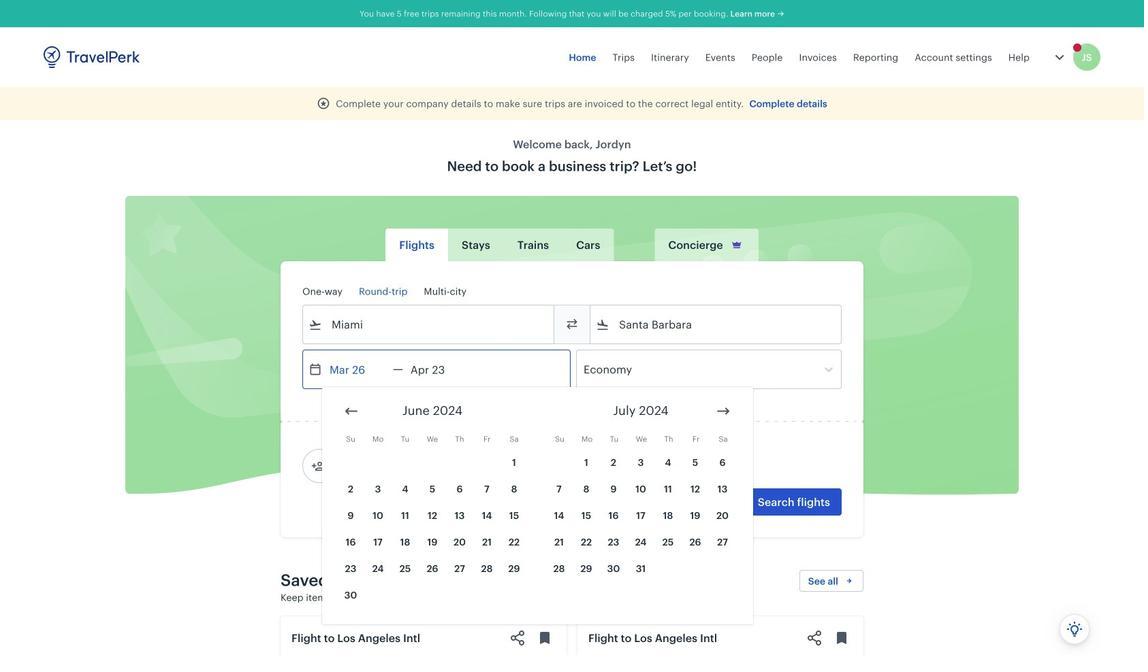 Task type: describe. For each thing, give the bounding box(es) containing it.
From search field
[[322, 314, 536, 336]]

Depart text field
[[322, 351, 393, 389]]

calendar application
[[322, 388, 1144, 625]]

To search field
[[610, 314, 823, 336]]

Return text field
[[403, 351, 474, 389]]



Task type: vqa. For each thing, say whether or not it's contained in the screenshot.
Delta Air Lines image
no



Task type: locate. For each thing, give the bounding box(es) containing it.
move forward to switch to the next month. image
[[715, 404, 731, 420]]

Add first traveler search field
[[325, 456, 467, 477]]

move backward to switch to the previous month. image
[[343, 404, 360, 420]]



